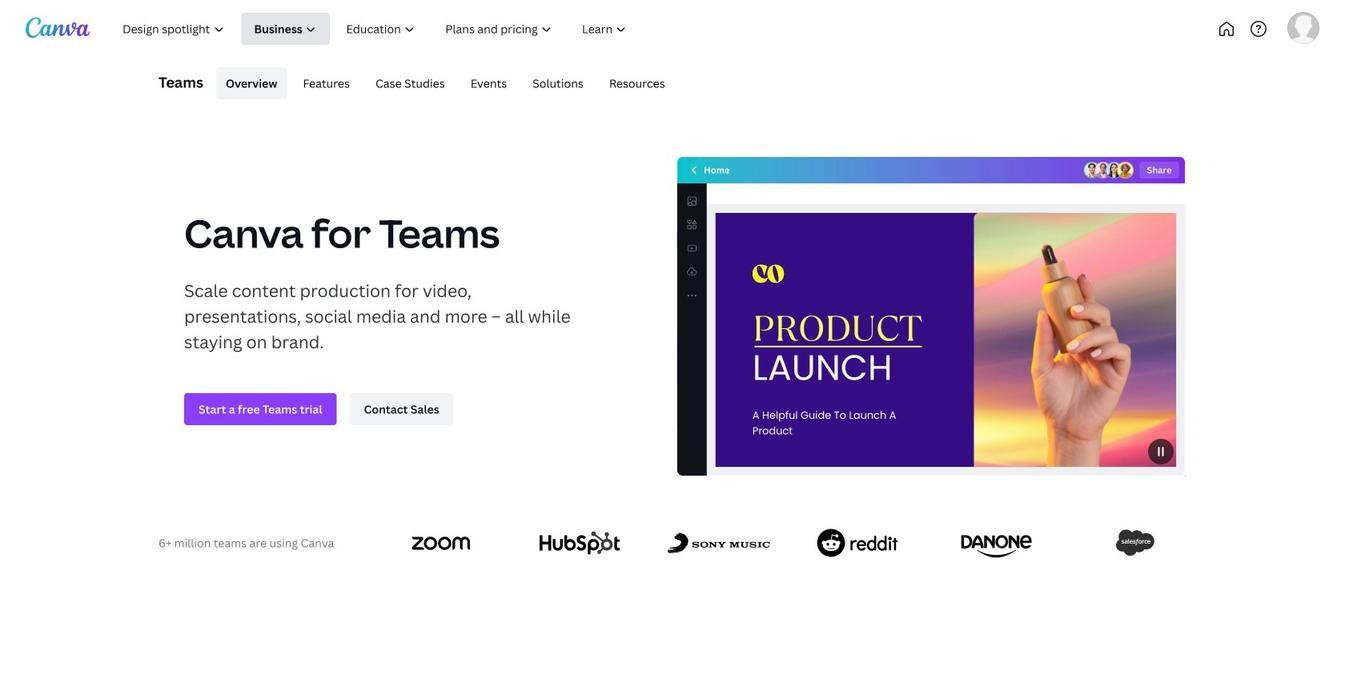 Task type: locate. For each thing, give the bounding box(es) containing it.
sony music image
[[668, 533, 770, 554]]

zoom image
[[412, 536, 470, 550]]

menu bar
[[210, 67, 675, 99]]

top level navigation element
[[109, 13, 695, 45]]



Task type: vqa. For each thing, say whether or not it's contained in the screenshot.
Hubspot image
yes



Task type: describe. For each thing, give the bounding box(es) containing it.
hubspot image
[[540, 532, 621, 555]]



